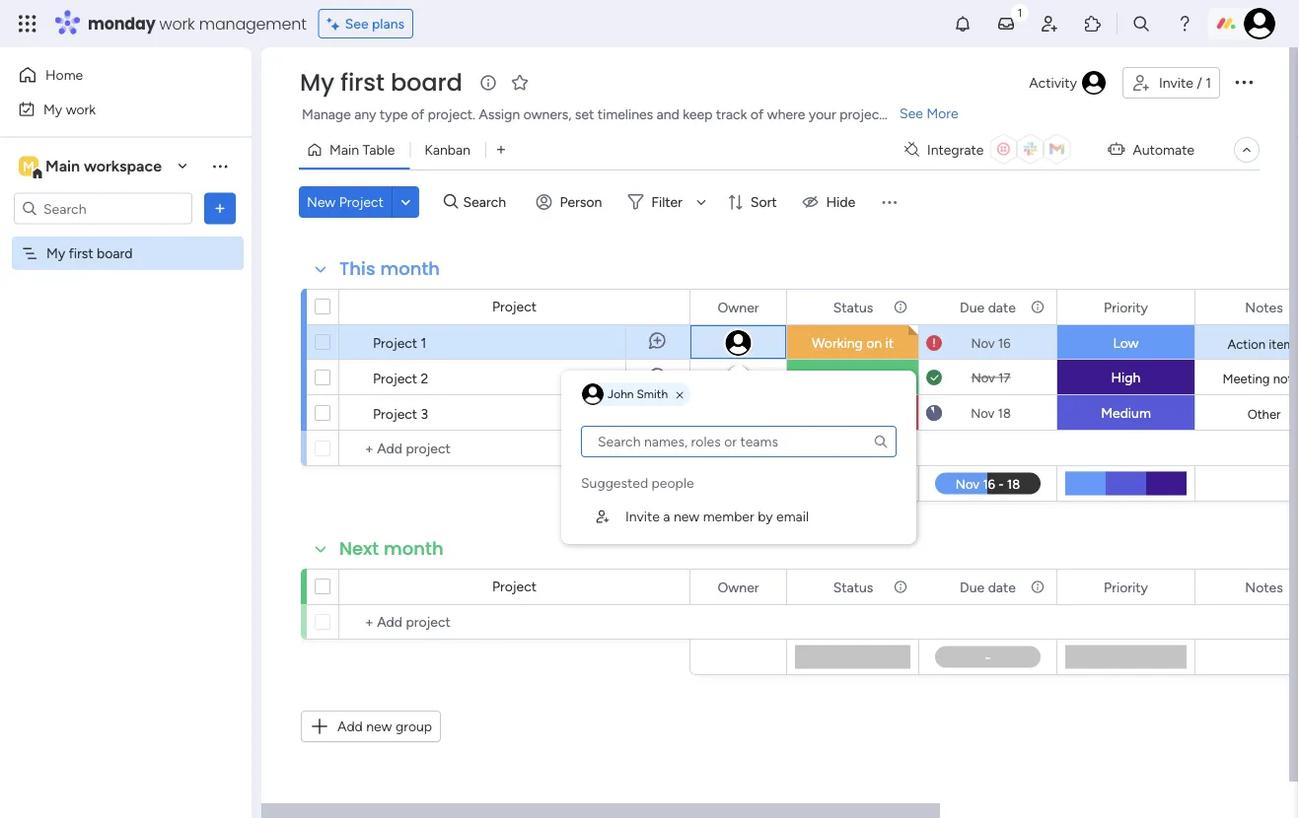 Task type: vqa. For each thing, say whether or not it's contained in the screenshot.
search box on the bottom of the page
yes



Task type: locate. For each thing, give the bounding box(es) containing it.
owner for 2nd owner field from the bottom
[[718, 299, 759, 316]]

sort button
[[719, 186, 789, 218]]

invite inside button
[[1159, 74, 1194, 91]]

2 of from the left
[[751, 106, 764, 123]]

[object object] element
[[581, 497, 897, 537]]

my first board inside list box
[[46, 245, 133, 262]]

john smith image left john
[[582, 384, 604, 405]]

meeting
[[1223, 371, 1270, 387]]

main table
[[330, 142, 395, 158]]

0 horizontal spatial new
[[366, 719, 392, 736]]

column information image
[[1030, 299, 1046, 315], [893, 580, 909, 595], [1030, 580, 1046, 595]]

it
[[886, 335, 894, 352]]

1 horizontal spatial new
[[674, 509, 700, 525]]

see left plans
[[345, 15, 369, 32]]

month inside field
[[380, 257, 440, 282]]

date
[[988, 299, 1016, 316], [988, 579, 1016, 596]]

add new group
[[337, 719, 432, 736]]

invite
[[1159, 74, 1194, 91], [626, 509, 660, 525]]

1 vertical spatial status field
[[828, 577, 878, 598]]

0 vertical spatial 1
[[1206, 74, 1212, 91]]

manage any type of project. assign owners, set timelines and keep track of where your project stands.
[[302, 106, 932, 123]]

autopilot image
[[1108, 136, 1125, 162]]

nov for nov 17
[[971, 370, 995, 386]]

activity
[[1029, 74, 1077, 91]]

month right this
[[380, 257, 440, 282]]

1 vertical spatial first
[[69, 245, 93, 262]]

1 vertical spatial due date
[[960, 579, 1016, 596]]

My first board field
[[295, 66, 467, 99]]

0 horizontal spatial first
[[69, 245, 93, 262]]

dapulse x slim image
[[676, 390, 683, 402]]

invite for invite a new member by email
[[626, 509, 660, 525]]

1 vertical spatial my first board
[[46, 245, 133, 262]]

0 horizontal spatial invite
[[626, 509, 660, 525]]

1 owner from the top
[[718, 299, 759, 316]]

2 due date from the top
[[960, 579, 1016, 596]]

main
[[330, 142, 359, 158], [45, 157, 80, 176]]

/
[[1197, 74, 1202, 91]]

1 right /
[[1206, 74, 1212, 91]]

1 vertical spatial owner field
[[713, 577, 764, 598]]

main table button
[[299, 134, 410, 166]]

owner up john smith image
[[718, 299, 759, 316]]

date for 1st due date 'field' from the top
[[988, 299, 1016, 316]]

1 status from the top
[[833, 299, 873, 316]]

1 horizontal spatial main
[[330, 142, 359, 158]]

This month field
[[334, 257, 445, 282]]

0 vertical spatial priority field
[[1099, 296, 1153, 318]]

0 vertical spatial nov
[[971, 335, 995, 351]]

1 due date from the top
[[960, 299, 1016, 316]]

1 nov from the top
[[971, 335, 995, 351]]

member
[[703, 509, 754, 525]]

list box
[[577, 426, 901, 537]]

column information image for 2nd due date 'field' from the top of the page
[[1030, 580, 1046, 595]]

2 vertical spatial my
[[46, 245, 65, 262]]

due
[[960, 299, 985, 316], [960, 579, 985, 596]]

invite inside '[object object]' element
[[626, 509, 660, 525]]

column information image for 1st status field from the bottom of the page
[[893, 580, 909, 595]]

work for monday
[[159, 12, 195, 35]]

my
[[300, 66, 334, 99], [43, 101, 62, 117], [46, 245, 65, 262]]

dialog containing suggested people
[[561, 371, 917, 545]]

2 nov from the top
[[971, 370, 995, 386]]

status for 1st status field from the bottom of the page
[[833, 579, 873, 596]]

1 vertical spatial notes
[[1245, 579, 1283, 596]]

see left more
[[900, 105, 923, 122]]

1 vertical spatial notes field
[[1240, 577, 1288, 598]]

1 vertical spatial new
[[366, 719, 392, 736]]

0 horizontal spatial main
[[45, 157, 80, 176]]

medium
[[1101, 405, 1151, 422]]

1 horizontal spatial invite
[[1159, 74, 1194, 91]]

main right workspace 'icon' in the top of the page
[[45, 157, 80, 176]]

0 vertical spatial due date field
[[955, 296, 1021, 318]]

options image
[[1232, 70, 1256, 93], [210, 199, 230, 219]]

monday work management
[[88, 12, 307, 35]]

0 vertical spatial status field
[[828, 296, 878, 318]]

project
[[339, 194, 384, 211], [492, 298, 537, 315], [373, 334, 417, 351], [373, 370, 417, 387], [373, 405, 417, 422], [492, 579, 537, 595]]

main inside button
[[330, 142, 359, 158]]

None search field
[[581, 426, 897, 458]]

project.
[[428, 106, 476, 123]]

new inside button
[[366, 719, 392, 736]]

see inside button
[[345, 15, 369, 32]]

first
[[340, 66, 385, 99], [69, 245, 93, 262]]

1 horizontal spatial options image
[[1232, 70, 1256, 93]]

1 vertical spatial nov
[[971, 370, 995, 386]]

month for next month
[[384, 537, 444, 562]]

0 vertical spatial priority
[[1104, 299, 1148, 316]]

notifications image
[[953, 14, 973, 34]]

2
[[421, 370, 429, 387]]

owners,
[[524, 106, 572, 123]]

0 horizontal spatial of
[[411, 106, 424, 123]]

new right a
[[674, 509, 700, 525]]

work inside 'button'
[[66, 101, 96, 117]]

tree grid
[[581, 466, 897, 537]]

0 vertical spatial my first board
[[300, 66, 463, 99]]

nov left the 17
[[971, 370, 995, 386]]

board down search in workspace field in the left top of the page
[[97, 245, 133, 262]]

nov left the 18
[[971, 405, 995, 421]]

1 vertical spatial owner
[[718, 579, 759, 596]]

my down 'home'
[[43, 101, 62, 117]]

invite for invite / 1
[[1159, 74, 1194, 91]]

done
[[837, 369, 869, 386]]

email
[[776, 509, 809, 525]]

1 vertical spatial my
[[43, 101, 62, 117]]

0 vertical spatial date
[[988, 299, 1016, 316]]

see for see more
[[900, 105, 923, 122]]

due date for 2nd due date 'field' from the top of the page
[[960, 579, 1016, 596]]

options image down workspace options image
[[210, 199, 230, 219]]

1 vertical spatial board
[[97, 245, 133, 262]]

0 vertical spatial owner
[[718, 299, 759, 316]]

project
[[840, 106, 885, 123]]

1 vertical spatial date
[[988, 579, 1016, 596]]

2 status field from the top
[[828, 577, 878, 598]]

integrate
[[927, 142, 984, 158]]

first down search in workspace field in the left top of the page
[[69, 245, 93, 262]]

0 vertical spatial notes field
[[1240, 296, 1288, 318]]

1 vertical spatial work
[[66, 101, 96, 117]]

add view image
[[497, 143, 505, 157]]

notes
[[1245, 299, 1283, 316], [1245, 579, 1283, 596]]

owner field down '[object object]' element on the bottom
[[713, 577, 764, 598]]

1 of from the left
[[411, 106, 424, 123]]

0 vertical spatial due
[[960, 299, 985, 316]]

more
[[927, 105, 959, 122]]

option
[[0, 236, 252, 240]]

main left table
[[330, 142, 359, 158]]

0 horizontal spatial work
[[66, 101, 96, 117]]

this
[[339, 257, 376, 282]]

2 notes field from the top
[[1240, 577, 1288, 598]]

work right monday
[[159, 12, 195, 35]]

new
[[307, 194, 336, 211]]

Status field
[[828, 296, 878, 318], [828, 577, 878, 598]]

1 vertical spatial month
[[384, 537, 444, 562]]

1 vertical spatial see
[[900, 105, 923, 122]]

1 vertical spatial priority field
[[1099, 577, 1153, 598]]

invite left /
[[1159, 74, 1194, 91]]

see more link
[[898, 104, 961, 123]]

0 vertical spatial john smith image
[[1244, 8, 1276, 39]]

home button
[[12, 59, 212, 91]]

main for main workspace
[[45, 157, 80, 176]]

hide
[[826, 194, 856, 211]]

1 due from the top
[[960, 299, 985, 316]]

Search field
[[458, 188, 518, 216]]

nov for nov 18
[[971, 405, 995, 421]]

my up manage
[[300, 66, 334, 99]]

workspace selection element
[[19, 154, 165, 180]]

1 vertical spatial 1
[[421, 334, 427, 351]]

group
[[396, 719, 432, 736]]

inbox image
[[996, 14, 1016, 34]]

owner field up john smith image
[[713, 296, 764, 318]]

project 1
[[373, 334, 427, 351]]

smith
[[637, 387, 668, 402]]

note
[[1273, 371, 1299, 387]]

john smith image
[[1244, 8, 1276, 39], [582, 384, 604, 405]]

first up any
[[340, 66, 385, 99]]

0 vertical spatial status
[[833, 299, 873, 316]]

month
[[380, 257, 440, 282], [384, 537, 444, 562]]

1 vertical spatial invite
[[626, 509, 660, 525]]

project 2
[[373, 370, 429, 387]]

dialog
[[561, 371, 917, 545]]

1 horizontal spatial 1
[[1206, 74, 1212, 91]]

my first board down search in workspace field in the left top of the page
[[46, 245, 133, 262]]

project 3
[[373, 405, 428, 422]]

hide button
[[795, 186, 867, 218]]

0 horizontal spatial board
[[97, 245, 133, 262]]

0 vertical spatial work
[[159, 12, 195, 35]]

0 vertical spatial owner field
[[713, 296, 764, 318]]

2 status from the top
[[833, 579, 873, 596]]

0 horizontal spatial 1
[[421, 334, 427, 351]]

0 vertical spatial due date
[[960, 299, 1016, 316]]

1 up 2
[[421, 334, 427, 351]]

low
[[1113, 335, 1139, 352]]

my first board up type
[[300, 66, 463, 99]]

john smith image right help icon
[[1244, 8, 1276, 39]]

due date
[[960, 299, 1016, 316], [960, 579, 1016, 596]]

my down search in workspace field in the left top of the page
[[46, 245, 65, 262]]

see for see plans
[[345, 15, 369, 32]]

next
[[339, 537, 379, 562]]

workspace
[[84, 157, 162, 176]]

nov 17
[[971, 370, 1011, 386]]

my first board
[[300, 66, 463, 99], [46, 245, 133, 262]]

0 horizontal spatial see
[[345, 15, 369, 32]]

0 horizontal spatial options image
[[210, 199, 230, 219]]

options image right /
[[1232, 70, 1256, 93]]

column information image
[[893, 299, 909, 315]]

1 vertical spatial john smith image
[[582, 384, 604, 405]]

Priority field
[[1099, 296, 1153, 318], [1099, 577, 1153, 598]]

1 vertical spatial priority
[[1104, 579, 1148, 596]]

list box containing suggested people
[[577, 426, 901, 537]]

v2 done deadline image
[[926, 368, 942, 387]]

arrow down image
[[690, 190, 713, 214]]

of right type
[[411, 106, 424, 123]]

2 vertical spatial nov
[[971, 405, 995, 421]]

see
[[345, 15, 369, 32], [900, 105, 923, 122]]

board
[[391, 66, 463, 99], [97, 245, 133, 262]]

show board description image
[[476, 73, 500, 93]]

0 vertical spatial month
[[380, 257, 440, 282]]

nov 18
[[971, 405, 1011, 421]]

suggested people
[[581, 475, 694, 492]]

project inside button
[[339, 194, 384, 211]]

0 vertical spatial invite
[[1159, 74, 1194, 91]]

keep
[[683, 106, 713, 123]]

month right next
[[384, 537, 444, 562]]

timelines
[[598, 106, 653, 123]]

1 vertical spatial due
[[960, 579, 985, 596]]

owner down '[object object]' element on the bottom
[[718, 579, 759, 596]]

search everything image
[[1132, 14, 1151, 34]]

3 nov from the top
[[971, 405, 995, 421]]

owner
[[718, 299, 759, 316], [718, 579, 759, 596]]

month inside field
[[384, 537, 444, 562]]

Notes field
[[1240, 296, 1288, 318], [1240, 577, 1288, 598]]

invite left a
[[626, 509, 660, 525]]

Owner field
[[713, 296, 764, 318], [713, 577, 764, 598]]

1 date from the top
[[988, 299, 1016, 316]]

1 vertical spatial due date field
[[955, 577, 1021, 598]]

0 horizontal spatial my first board
[[46, 245, 133, 262]]

menu image
[[879, 192, 899, 212]]

new project button
[[299, 186, 392, 218]]

1 inside "invite / 1" button
[[1206, 74, 1212, 91]]

Due date field
[[955, 296, 1021, 318], [955, 577, 1021, 598]]

action items
[[1228, 336, 1299, 352]]

2 due from the top
[[960, 579, 985, 596]]

1 priority from the top
[[1104, 299, 1148, 316]]

0 horizontal spatial john smith image
[[582, 384, 604, 405]]

2 owner from the top
[[718, 579, 759, 596]]

this month
[[339, 257, 440, 282]]

main for main table
[[330, 142, 359, 158]]

work down 'home'
[[66, 101, 96, 117]]

set
[[575, 106, 594, 123]]

of right track
[[751, 106, 764, 123]]

new right 'add'
[[366, 719, 392, 736]]

nov left "16"
[[971, 335, 995, 351]]

see plans button
[[318, 9, 414, 38]]

0 vertical spatial board
[[391, 66, 463, 99]]

other
[[1248, 406, 1281, 422]]

search image
[[873, 434, 889, 450]]

0 vertical spatial see
[[345, 15, 369, 32]]

0 vertical spatial my
[[300, 66, 334, 99]]

2 date from the top
[[988, 579, 1016, 596]]

2 priority from the top
[[1104, 579, 1148, 596]]

1 horizontal spatial first
[[340, 66, 385, 99]]

suggested people row
[[581, 466, 694, 493]]

1 horizontal spatial work
[[159, 12, 195, 35]]

board up project.
[[391, 66, 463, 99]]

date for 2nd due date 'field' from the top of the page
[[988, 579, 1016, 596]]

main inside workspace selection element
[[45, 157, 80, 176]]

0 vertical spatial notes
[[1245, 299, 1283, 316]]

1 horizontal spatial see
[[900, 105, 923, 122]]

people
[[652, 475, 694, 492]]

1 horizontal spatial board
[[391, 66, 463, 99]]

1 vertical spatial status
[[833, 579, 873, 596]]

1 horizontal spatial of
[[751, 106, 764, 123]]

0 vertical spatial new
[[674, 509, 700, 525]]

v2 search image
[[444, 191, 458, 213]]

priority
[[1104, 299, 1148, 316], [1104, 579, 1148, 596]]



Task type: describe. For each thing, give the bounding box(es) containing it.
owner for second owner field from the top of the page
[[718, 579, 759, 596]]

invite / 1 button
[[1123, 67, 1220, 99]]

main workspace
[[45, 157, 162, 176]]

filter
[[652, 194, 683, 211]]

m
[[23, 158, 34, 175]]

kanban button
[[410, 134, 485, 166]]

invite members image
[[1040, 14, 1060, 34]]

1 priority field from the top
[[1099, 296, 1153, 318]]

add to favorites image
[[510, 73, 530, 92]]

my work button
[[12, 93, 212, 125]]

my inside 'button'
[[43, 101, 62, 117]]

17
[[998, 370, 1011, 386]]

1 vertical spatial options image
[[210, 199, 230, 219]]

monday
[[88, 12, 155, 35]]

0 vertical spatial options image
[[1232, 70, 1256, 93]]

type
[[380, 106, 408, 123]]

kanban
[[425, 142, 471, 158]]

workspace options image
[[210, 156, 230, 176]]

due for 1st due date 'field' from the top
[[960, 299, 985, 316]]

due for 2nd due date 'field' from the top of the page
[[960, 579, 985, 596]]

2 owner field from the top
[[713, 577, 764, 598]]

16
[[998, 335, 1011, 351]]

invite a new member by email
[[626, 509, 809, 525]]

column information image for 1st due date 'field' from the top
[[1030, 299, 1046, 315]]

assign
[[479, 106, 520, 123]]

angle down image
[[401, 195, 411, 210]]

on
[[866, 335, 882, 352]]

activity button
[[1021, 67, 1115, 99]]

1 due date field from the top
[[955, 296, 1021, 318]]

1 horizontal spatial my first board
[[300, 66, 463, 99]]

working
[[812, 335, 863, 352]]

my first board list box
[[0, 233, 252, 537]]

work for my
[[66, 101, 96, 117]]

person
[[560, 194, 602, 211]]

meeting note
[[1223, 371, 1299, 387]]

3
[[421, 405, 428, 422]]

nov 16
[[971, 335, 1011, 351]]

my inside list box
[[46, 245, 65, 262]]

apps image
[[1083, 14, 1103, 34]]

my work
[[43, 101, 96, 117]]

by
[[758, 509, 773, 525]]

v2 overdue deadline image
[[926, 334, 942, 353]]

stands.
[[888, 106, 932, 123]]

nov for nov 16
[[971, 335, 995, 351]]

dapulse integrations image
[[905, 143, 919, 157]]

2 priority field from the top
[[1099, 577, 1153, 598]]

suggested
[[581, 475, 648, 492]]

your
[[809, 106, 836, 123]]

add new group button
[[301, 711, 441, 743]]

new project
[[307, 194, 384, 211]]

next month
[[339, 537, 444, 562]]

high
[[1112, 369, 1141, 386]]

list box inside dialog
[[577, 426, 901, 537]]

first inside my first board list box
[[69, 245, 93, 262]]

1 owner field from the top
[[713, 296, 764, 318]]

sort
[[751, 194, 777, 211]]

board inside list box
[[97, 245, 133, 262]]

table
[[363, 142, 395, 158]]

2 notes from the top
[[1245, 579, 1283, 596]]

Next month field
[[334, 537, 449, 562]]

1 notes from the top
[[1245, 299, 1283, 316]]

Search for content search field
[[581, 426, 897, 458]]

a
[[663, 509, 670, 525]]

1 horizontal spatial john smith image
[[1244, 8, 1276, 39]]

see plans
[[345, 15, 405, 32]]

manage
[[302, 106, 351, 123]]

see more
[[900, 105, 959, 122]]

management
[[199, 12, 307, 35]]

1 image
[[1011, 1, 1029, 23]]

priority for 1st priority field from the top
[[1104, 299, 1148, 316]]

select product image
[[18, 14, 37, 34]]

john smith image
[[724, 329, 753, 358]]

+ Add project text field
[[349, 611, 681, 634]]

2 due date field from the top
[[955, 577, 1021, 598]]

john smith
[[608, 387, 668, 402]]

help image
[[1175, 14, 1195, 34]]

automate
[[1133, 142, 1195, 158]]

priority for first priority field from the bottom
[[1104, 579, 1148, 596]]

invite / 1
[[1159, 74, 1212, 91]]

filter button
[[620, 186, 713, 218]]

where
[[767, 106, 805, 123]]

1 status field from the top
[[828, 296, 878, 318]]

new inside '[object object]' element
[[674, 509, 700, 525]]

action
[[1228, 336, 1266, 352]]

18
[[998, 405, 1011, 421]]

and
[[657, 106, 680, 123]]

add
[[337, 719, 363, 736]]

items
[[1269, 336, 1299, 352]]

+ Add project text field
[[349, 437, 681, 461]]

john
[[608, 387, 634, 402]]

person button
[[528, 186, 614, 218]]

workspace image
[[19, 155, 38, 177]]

plans
[[372, 15, 405, 32]]

1 notes field from the top
[[1240, 296, 1288, 318]]

0 vertical spatial first
[[340, 66, 385, 99]]

tree grid containing suggested people
[[581, 466, 897, 537]]

due date for 1st due date 'field' from the top
[[960, 299, 1016, 316]]

any
[[354, 106, 376, 123]]

month for this month
[[380, 257, 440, 282]]

track
[[716, 106, 747, 123]]

working on it
[[812, 335, 894, 352]]

status for 1st status field
[[833, 299, 873, 316]]

home
[[45, 67, 83, 83]]

Search in workspace field
[[41, 197, 165, 220]]

collapse board header image
[[1239, 142, 1255, 158]]



